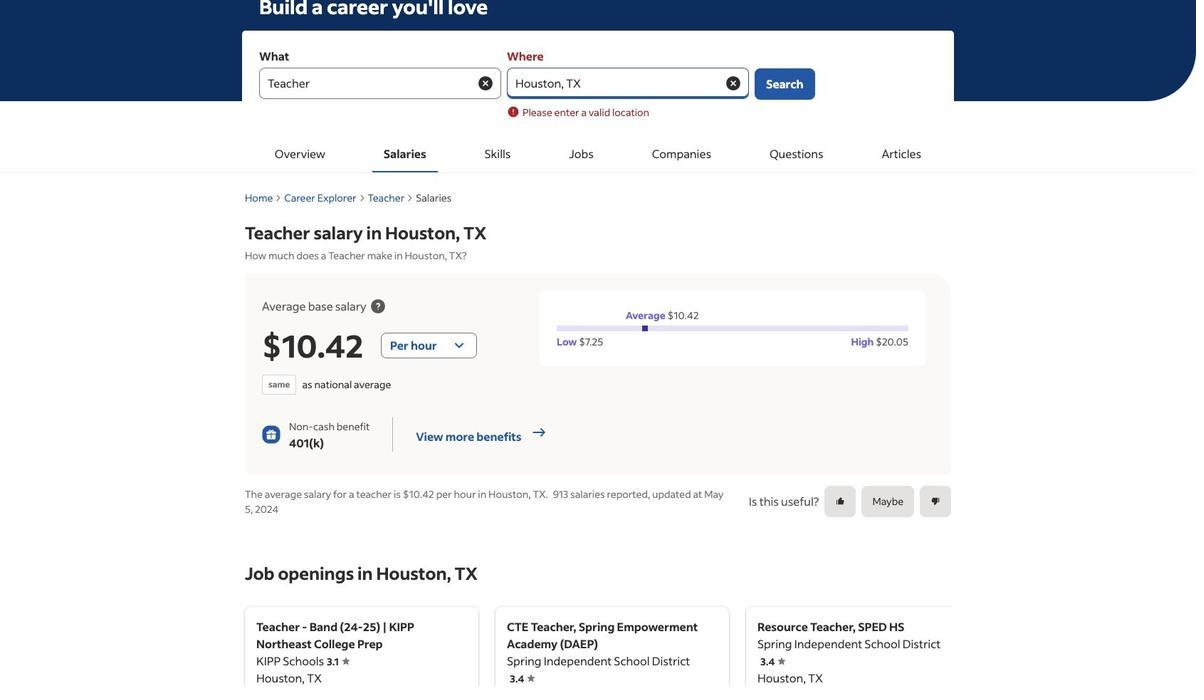 Task type: describe. For each thing, give the bounding box(es) containing it.
What field
[[259, 68, 502, 99]]

clear search input image for what field
[[477, 75, 494, 92]]

breadcrumbs. element
[[234, 173, 963, 222]]

no, it's not helpful. image
[[931, 496, 941, 506]]



Task type: locate. For each thing, give the bounding box(es) containing it.
0 horizontal spatial clear search input image
[[477, 75, 494, 92]]

None search field
[[242, 31, 955, 137]]

clear search input image
[[477, 75, 494, 92], [725, 75, 742, 92]]

Where field
[[507, 68, 750, 99]]

yes, it's helpful. image
[[836, 496, 846, 506]]

clear search input image for where field
[[725, 75, 742, 92]]

1 horizontal spatial clear search input image
[[725, 75, 742, 92]]

main content
[[0, 173, 1197, 686]]

1 clear search input image from the left
[[477, 75, 494, 92]]

2 clear search input image from the left
[[725, 75, 742, 92]]



Task type: vqa. For each thing, say whether or not it's contained in the screenshot.
'clear search input' image corresponding to where field
yes



